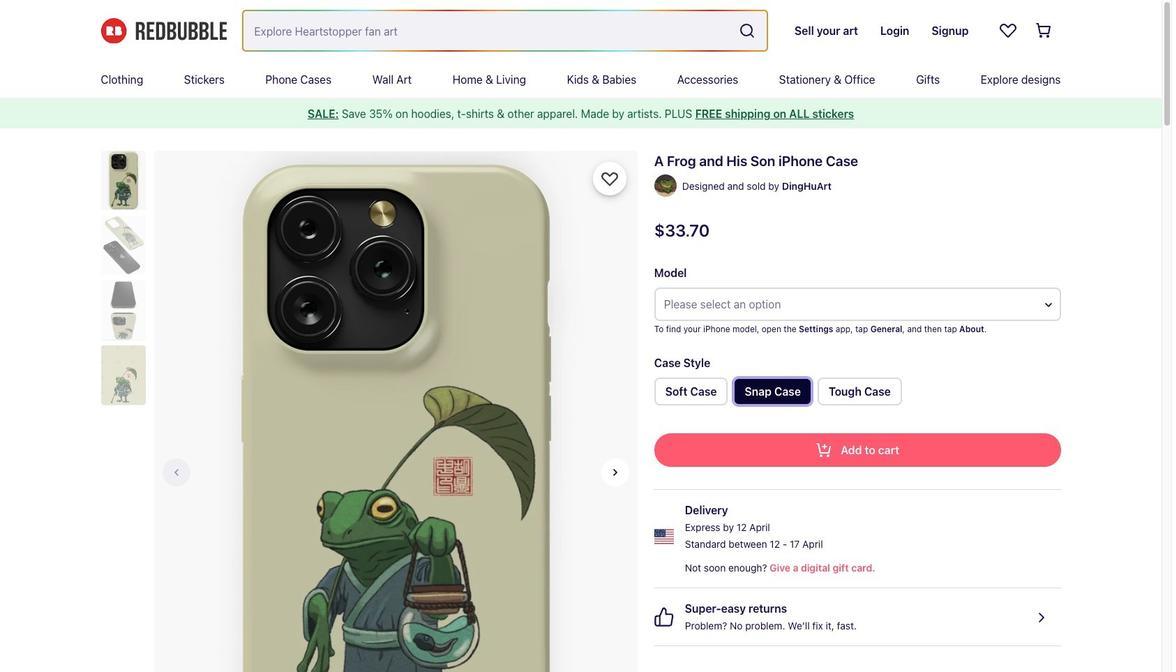 Task type: locate. For each thing, give the bounding box(es) containing it.
flag of us image
[[654, 527, 674, 546]]

None radio
[[734, 378, 812, 405]]

9 menu item from the left
[[916, 61, 940, 98]]

2 menu item from the left
[[184, 61, 225, 98]]

menu bar
[[101, 61, 1061, 98]]

8 menu item from the left
[[779, 61, 876, 98]]

6 menu item from the left
[[567, 61, 637, 98]]

None field
[[243, 11, 767, 50]]

5 menu item from the left
[[453, 61, 526, 98]]

none radio inside case style option group
[[734, 378, 812, 405]]

7 menu item from the left
[[677, 61, 739, 98]]

3 menu item from the left
[[265, 61, 332, 98]]

case style option group
[[654, 378, 1061, 411]]

4 menu item from the left
[[372, 61, 412, 98]]

1 menu item from the left
[[101, 61, 143, 98]]

None radio
[[654, 378, 728, 405], [818, 378, 902, 405], [654, 378, 728, 405], [818, 378, 902, 405]]

menu item
[[101, 61, 143, 98], [184, 61, 225, 98], [265, 61, 332, 98], [372, 61, 412, 98], [453, 61, 526, 98], [567, 61, 637, 98], [677, 61, 739, 98], [779, 61, 876, 98], [916, 61, 940, 98], [981, 61, 1061, 98]]



Task type: vqa. For each thing, say whether or not it's contained in the screenshot.
the rightmost designs
no



Task type: describe. For each thing, give the bounding box(es) containing it.
10 menu item from the left
[[981, 61, 1061, 98]]

Search term search field
[[243, 11, 733, 50]]



